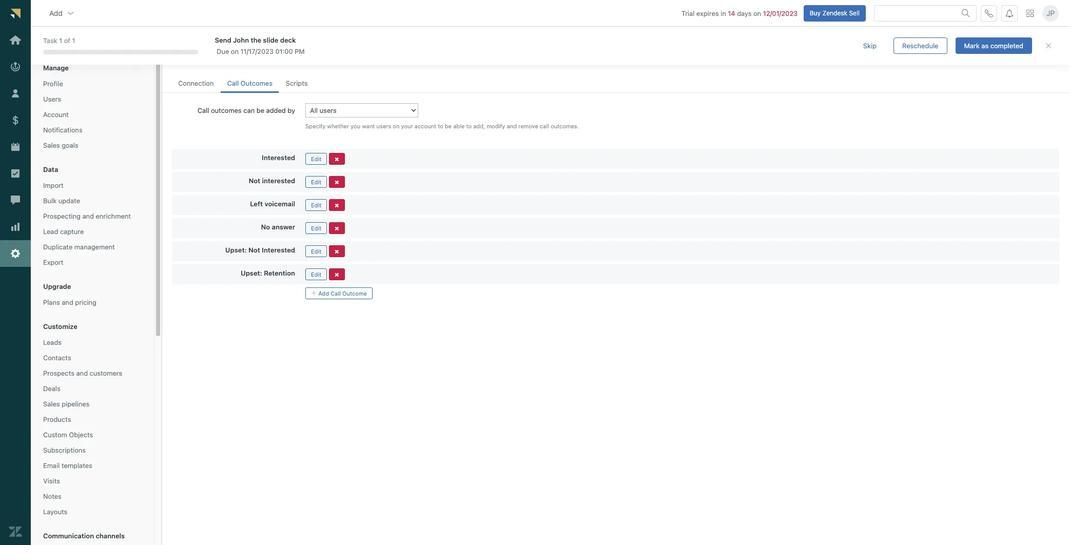 Task type: describe. For each thing, give the bounding box(es) containing it.
buy
[[810, 9, 821, 17]]

2 not from the top
[[248, 246, 260, 254]]

sales goals
[[43, 141, 78, 149]]

users link
[[39, 92, 146, 106]]

remove
[[518, 123, 538, 129]]

contacts
[[43, 354, 71, 362]]

prospecting
[[43, 212, 81, 220]]

plans and pricing link
[[39, 296, 146, 309]]

trial expires in 14 days on 12/01/2023
[[682, 9, 798, 17]]

sales for sales goals
[[43, 141, 60, 149]]

import
[[43, 181, 64, 189]]

on for trial expires in 14 days on 12/01/2023
[[753, 9, 761, 17]]

outcomes
[[241, 79, 272, 87]]

leads
[[43, 338, 62, 346]]

edit for no answer
[[311, 225, 321, 231]]

upset: for upset: not interested
[[225, 246, 247, 254]]

from
[[287, 55, 301, 64]]

and for customers
[[76, 369, 88, 377]]

deals
[[43, 384, 60, 393]]

custom objects link
[[39, 428, 146, 441]]

task 1 of 1
[[43, 37, 75, 45]]

leads
[[201, 55, 218, 64]]

import link
[[39, 179, 146, 192]]

skip
[[863, 41, 877, 50]]

1 not from the top
[[249, 176, 260, 185]]

upgrade
[[43, 282, 71, 291]]

lead capture link
[[39, 225, 146, 238]]

the
[[251, 36, 261, 44]]

trial
[[682, 9, 695, 17]]

answer
[[272, 223, 295, 231]]

edit link for no answer
[[305, 222, 327, 234]]

edit link for not interested
[[305, 176, 327, 188]]

whether
[[327, 123, 349, 129]]

add call outcome button
[[305, 287, 373, 299]]

of
[[64, 37, 70, 45]]

users
[[376, 123, 391, 129]]

sell.
[[303, 55, 316, 64]]

email templates
[[43, 461, 92, 470]]

outcomes.
[[551, 123, 579, 129]]

remove image for upset: retention
[[335, 272, 339, 278]]

add call outcome
[[317, 290, 367, 297]]

account
[[43, 110, 69, 119]]

profile link
[[39, 77, 146, 90]]

call
[[540, 123, 549, 129]]

prospecting and enrichment link
[[39, 209, 146, 223]]

want
[[362, 123, 375, 129]]

mark as completed
[[964, 41, 1023, 50]]

prospects and customers link
[[39, 366, 146, 380]]

search image
[[962, 9, 970, 17]]

duplicate
[[43, 243, 73, 251]]

upset: for upset: retention
[[241, 269, 262, 277]]

2 interested from the top
[[262, 246, 295, 254]]

left
[[250, 200, 263, 208]]

capture
[[60, 227, 84, 236]]

added
[[266, 106, 286, 115]]

voicemail
[[265, 200, 295, 208]]

products
[[43, 415, 71, 423]]

reschedule button
[[894, 37, 947, 54]]

add,
[[473, 123, 485, 129]]

0 horizontal spatial be
[[257, 106, 264, 115]]

bulk
[[43, 197, 57, 205]]

2 1 from the left
[[72, 37, 75, 45]]

layouts
[[43, 508, 67, 516]]

edit for left voicemail
[[311, 202, 321, 208]]

scripts link
[[280, 74, 314, 93]]

remove image for left voicemail
[[335, 203, 339, 208]]

and for text
[[204, 39, 224, 52]]

learn
[[318, 55, 336, 64]]

calls image
[[985, 9, 993, 17]]

about
[[337, 55, 355, 64]]

and for enrichment
[[82, 212, 94, 220]]

1 1 from the left
[[59, 37, 62, 45]]

on for specify whether you want users on your account to be able to add, modify and remove call outcomes.
[[393, 123, 400, 129]]

chevron down image
[[67, 9, 75, 17]]

account
[[415, 123, 436, 129]]

in
[[721, 9, 726, 17]]

data
[[43, 165, 58, 174]]

sales pipelines
[[43, 400, 89, 408]]

add image
[[311, 290, 317, 296]]

plans and pricing
[[43, 298, 96, 306]]

interested
[[262, 176, 295, 185]]

lead
[[43, 227, 58, 236]]

export
[[43, 258, 63, 266]]

voice and text call your leads and contacts directly from sell. learn about
[[172, 39, 357, 64]]

remove image for not interested
[[335, 180, 339, 185]]

prospects
[[43, 369, 74, 377]]

and down 'due'
[[219, 55, 231, 64]]

bulk update link
[[39, 194, 146, 207]]

subscriptions
[[43, 446, 86, 454]]

and right modify
[[507, 123, 517, 129]]



Task type: vqa. For each thing, say whether or not it's contained in the screenshot.
Buy Zendesk Sell button
yes



Task type: locate. For each thing, give the bounding box(es) containing it.
zendesk
[[822, 9, 847, 17]]

0 horizontal spatial on
[[231, 47, 239, 55]]

edit link for upset: retention
[[305, 268, 327, 280]]

call inside voice and text call your leads and contacts directly from sell. learn about
[[172, 55, 184, 64]]

1 horizontal spatial your
[[401, 123, 413, 129]]

1 vertical spatial not
[[248, 246, 260, 254]]

users
[[43, 95, 61, 103]]

call
[[172, 55, 184, 64], [227, 79, 239, 87], [197, 106, 209, 115], [331, 290, 341, 297]]

jp
[[1046, 9, 1055, 17]]

11/17/2023
[[241, 47, 274, 55]]

notes
[[43, 492, 61, 500]]

call outcomes
[[227, 79, 272, 87]]

2 to from the left
[[466, 123, 472, 129]]

1 vertical spatial upset:
[[241, 269, 262, 277]]

export link
[[39, 256, 146, 269]]

on right the users
[[393, 123, 400, 129]]

directly
[[262, 55, 285, 64]]

notes link
[[39, 490, 146, 503]]

manage
[[43, 64, 69, 72]]

sales inside "link"
[[43, 141, 60, 149]]

edit link for left voicemail
[[305, 199, 327, 211]]

customize
[[43, 322, 77, 331]]

interested up the 'interested'
[[262, 153, 295, 162]]

edit for interested
[[311, 155, 321, 162]]

custom
[[43, 431, 67, 439]]

completed
[[990, 41, 1023, 50]]

days
[[737, 9, 752, 17]]

communication channels
[[43, 532, 125, 540]]

buy zendesk sell button
[[804, 5, 866, 21]]

1 to from the left
[[438, 123, 443, 129]]

0 vertical spatial interested
[[262, 153, 295, 162]]

and for pricing
[[62, 298, 73, 306]]

0 horizontal spatial to
[[438, 123, 443, 129]]

call inside add call outcome button
[[331, 290, 341, 297]]

cancel image
[[1044, 42, 1053, 50]]

1 horizontal spatial 1
[[72, 37, 75, 45]]

on inside send john the slide deck due on 11/17/2023 01:00 pm
[[231, 47, 239, 55]]

0 vertical spatial upset:
[[225, 246, 247, 254]]

templates
[[62, 461, 92, 470]]

no
[[261, 223, 270, 231]]

your down voice
[[185, 55, 199, 64]]

remove image for no answer
[[335, 226, 339, 231]]

call outcomes link
[[221, 74, 279, 93]]

4 edit link from the top
[[305, 222, 327, 234]]

mark
[[964, 41, 980, 50]]

1 vertical spatial your
[[401, 123, 413, 129]]

1 horizontal spatial to
[[466, 123, 472, 129]]

1 vertical spatial add
[[318, 290, 329, 297]]

2 sales from the top
[[43, 400, 60, 408]]

upset: up upset: retention
[[225, 246, 247, 254]]

pm
[[295, 47, 305, 55]]

your
[[185, 55, 199, 64], [401, 123, 413, 129]]

on right days
[[753, 9, 761, 17]]

sales left goals
[[43, 141, 60, 149]]

add for add
[[49, 9, 63, 17]]

0 horizontal spatial your
[[185, 55, 199, 64]]

1 vertical spatial sales
[[43, 400, 60, 408]]

1 vertical spatial on
[[231, 47, 239, 55]]

1 horizontal spatial on
[[393, 123, 400, 129]]

sales for sales pipelines
[[43, 400, 60, 408]]

connection link
[[172, 74, 220, 93]]

not interested
[[249, 176, 295, 185]]

edit for not interested
[[311, 179, 321, 185]]

send john the slide deck link
[[215, 35, 836, 45]]

by
[[288, 106, 295, 115]]

notifications
[[43, 126, 82, 134]]

no answer
[[261, 223, 295, 231]]

5 edit from the top
[[311, 248, 321, 254]]

2 remove image from the top
[[335, 226, 339, 231]]

edit for upset: not interested
[[311, 248, 321, 254]]

add for add call outcome
[[318, 290, 329, 297]]

3 remove image from the top
[[335, 249, 339, 254]]

remove image
[[335, 156, 339, 162], [335, 226, 339, 231], [335, 249, 339, 254], [335, 272, 339, 278]]

6 edit link from the top
[[305, 268, 327, 280]]

2 edit from the top
[[311, 179, 321, 185]]

2 horizontal spatial on
[[753, 9, 761, 17]]

interested down no answer
[[262, 246, 295, 254]]

able
[[453, 123, 465, 129]]

and up leads
[[204, 39, 224, 52]]

enrichment
[[96, 212, 131, 220]]

and inside 'prospecting and enrichment' link
[[82, 212, 94, 220]]

1 edit link from the top
[[305, 153, 327, 165]]

call outcomes can be added by
[[197, 106, 295, 115]]

1 right of
[[72, 37, 75, 45]]

0 horizontal spatial add
[[49, 9, 63, 17]]

add right add image in the left of the page
[[318, 290, 329, 297]]

notifications link
[[39, 123, 146, 137]]

lead capture
[[43, 227, 84, 236]]

connection
[[178, 79, 214, 87]]

be right can
[[257, 106, 264, 115]]

custom objects
[[43, 431, 93, 439]]

add left chevron down icon
[[49, 9, 63, 17]]

send
[[215, 36, 231, 44]]

text
[[227, 39, 249, 52]]

customers
[[90, 369, 122, 377]]

3 edit link from the top
[[305, 199, 327, 211]]

sales
[[43, 141, 60, 149], [43, 400, 60, 408]]

mark as completed button
[[955, 37, 1032, 54]]

3 edit from the top
[[311, 202, 321, 208]]

zendesk products image
[[1027, 10, 1034, 17]]

upset: down upset: not interested
[[241, 269, 262, 277]]

edit link for interested
[[305, 153, 327, 165]]

0 vertical spatial remove image
[[335, 180, 339, 185]]

0 vertical spatial your
[[185, 55, 199, 64]]

edit for upset: retention
[[311, 271, 321, 278]]

not up left
[[249, 176, 260, 185]]

5 edit link from the top
[[305, 245, 327, 257]]

1 vertical spatial remove image
[[335, 203, 339, 208]]

1 vertical spatial interested
[[262, 246, 295, 254]]

deck
[[280, 36, 296, 44]]

0 vertical spatial on
[[753, 9, 761, 17]]

upset: retention
[[241, 269, 295, 277]]

2 vertical spatial on
[[393, 123, 400, 129]]

subscriptions link
[[39, 443, 146, 457]]

and right plans
[[62, 298, 73, 306]]

on right 'due'
[[231, 47, 239, 55]]

and down contacts "link"
[[76, 369, 88, 377]]

management
[[74, 243, 115, 251]]

None field
[[58, 39, 139, 48]]

1 horizontal spatial be
[[445, 123, 452, 129]]

0 vertical spatial not
[[249, 176, 260, 185]]

0 horizontal spatial 1
[[59, 37, 62, 45]]

1 horizontal spatial add
[[318, 290, 329, 297]]

remove image
[[335, 180, 339, 185], [335, 203, 339, 208]]

plans
[[43, 298, 60, 306]]

zendesk image
[[9, 525, 22, 538]]

bell image
[[1005, 9, 1014, 17]]

14
[[728, 9, 735, 17]]

upset: not interested
[[225, 246, 295, 254]]

pricing
[[75, 298, 96, 306]]

sales goals link
[[39, 139, 146, 152]]

can
[[243, 106, 255, 115]]

be
[[257, 106, 264, 115], [445, 123, 452, 129]]

interested
[[262, 153, 295, 162], [262, 246, 295, 254]]

be left able
[[445, 123, 452, 129]]

email
[[43, 461, 60, 470]]

1 remove image from the top
[[335, 180, 339, 185]]

2 edit link from the top
[[305, 176, 327, 188]]

2 remove image from the top
[[335, 203, 339, 208]]

01:00
[[275, 47, 293, 55]]

prospects and customers
[[43, 369, 122, 377]]

products link
[[39, 413, 146, 426]]

and inside prospects and customers link
[[76, 369, 88, 377]]

1 edit from the top
[[311, 155, 321, 162]]

slide
[[263, 36, 278, 44]]

channels
[[96, 532, 125, 540]]

and down bulk update link
[[82, 212, 94, 220]]

specify
[[305, 123, 326, 129]]

contacts link
[[39, 351, 146, 365]]

deals link
[[39, 382, 146, 395]]

1 sales from the top
[[43, 141, 60, 149]]

1 interested from the top
[[262, 153, 295, 162]]

objects
[[69, 431, 93, 439]]

0 vertical spatial be
[[257, 106, 264, 115]]

6 edit from the top
[[311, 271, 321, 278]]

0 vertical spatial sales
[[43, 141, 60, 149]]

duplicate management
[[43, 243, 115, 251]]

specify whether you want users on your account to be able to add, modify and remove call outcomes.
[[305, 123, 579, 129]]

email templates link
[[39, 459, 146, 472]]

4 edit from the top
[[311, 225, 321, 231]]

your left account
[[401, 123, 413, 129]]

edit link for upset: not interested
[[305, 245, 327, 257]]

duplicate management link
[[39, 240, 146, 254]]

retention
[[264, 269, 295, 277]]

1 left of
[[59, 37, 62, 45]]

1 remove image from the top
[[335, 156, 339, 162]]

task
[[43, 37, 57, 45]]

remove image for upset: not interested
[[335, 249, 339, 254]]

jp button
[[1042, 5, 1059, 21]]

bulk update
[[43, 197, 80, 205]]

and inside plans and pricing link
[[62, 298, 73, 306]]

to right account
[[438, 123, 443, 129]]

remove image for interested
[[335, 156, 339, 162]]

0 vertical spatial add
[[49, 9, 63, 17]]

4 remove image from the top
[[335, 272, 339, 278]]

call inside call outcomes link
[[227, 79, 239, 87]]

1 vertical spatial be
[[445, 123, 452, 129]]

as
[[982, 41, 989, 50]]

not up upset: retention
[[248, 246, 260, 254]]

your inside voice and text call your leads and contacts directly from sell. learn about
[[185, 55, 199, 64]]

skip button
[[855, 37, 885, 54]]

scripts
[[286, 79, 308, 87]]

modify
[[487, 123, 505, 129]]

to right able
[[466, 123, 472, 129]]

sales down deals
[[43, 400, 60, 408]]



